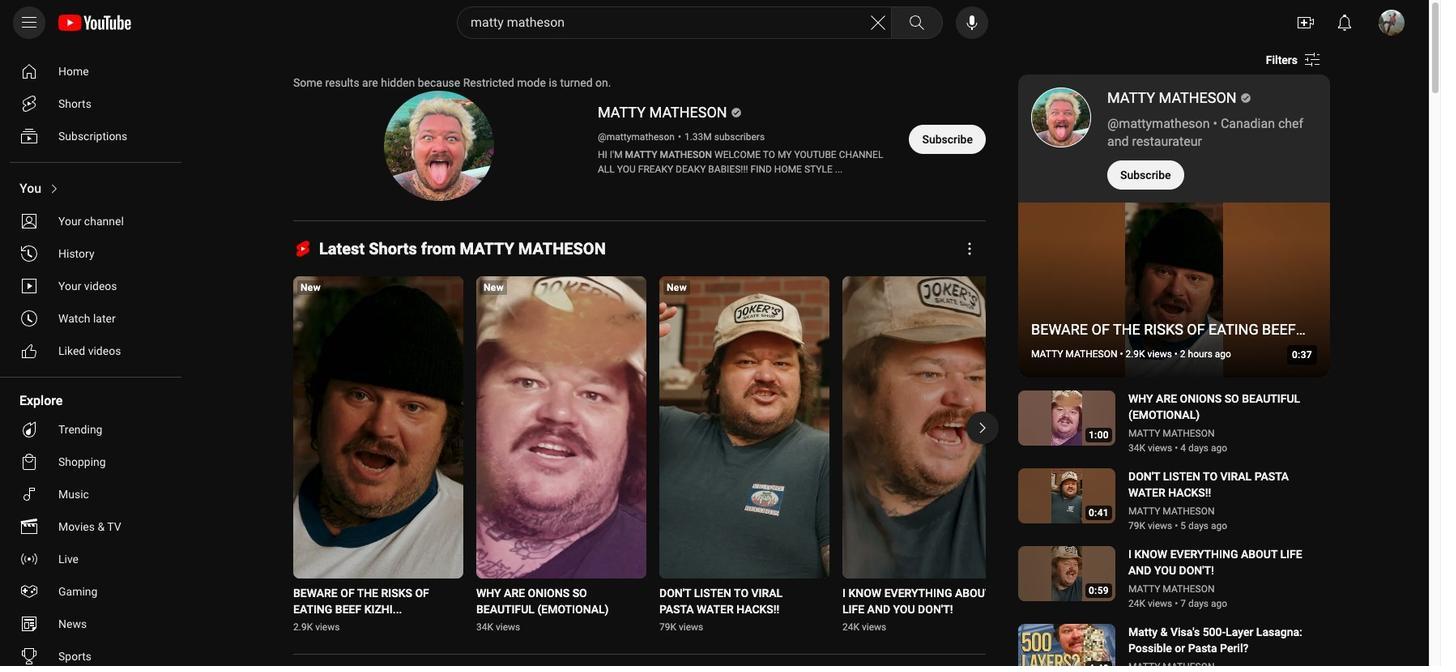 Task type: locate. For each thing, give the bounding box(es) containing it.
10 option from the top
[[10, 413, 175, 446]]

None text field
[[1267, 53, 1298, 66], [1121, 169, 1172, 182], [477, 585, 627, 618], [843, 585, 994, 618], [1267, 53, 1298, 66], [1121, 169, 1172, 182], [477, 585, 627, 618], [843, 585, 994, 618]]

16 option from the top
[[10, 608, 175, 640]]

None search field
[[428, 6, 947, 39]]

2 option from the top
[[10, 88, 175, 120]]

17 option from the top
[[10, 640, 175, 666]]

option
[[10, 55, 175, 88], [10, 88, 175, 120], [10, 120, 175, 152], [10, 173, 175, 205], [10, 205, 175, 237], [10, 237, 175, 270], [10, 270, 175, 302], [10, 302, 175, 335], [10, 335, 175, 367], [10, 413, 175, 446], [10, 446, 175, 478], [10, 478, 175, 511], [10, 511, 175, 543], [10, 543, 175, 575], [10, 575, 175, 608], [10, 608, 175, 640], [10, 640, 175, 666]]

9 option from the top
[[10, 335, 175, 367]]

7 option from the top
[[10, 270, 175, 302]]

1 option from the top
[[10, 55, 175, 88]]

15 option from the top
[[10, 575, 175, 608]]

8 option from the top
[[10, 302, 175, 335]]

None text field
[[923, 133, 973, 146], [293, 585, 444, 618], [660, 585, 810, 618], [923, 133, 973, 146], [293, 585, 444, 618], [660, 585, 810, 618]]

11 option from the top
[[10, 446, 175, 478]]

1 minute element
[[1089, 430, 1110, 440]]



Task type: vqa. For each thing, say whether or not it's contained in the screenshot.
12th option from the bottom
yes



Task type: describe. For each thing, give the bounding box(es) containing it.
12 option from the top
[[10, 478, 175, 511]]

14 option from the top
[[10, 543, 175, 575]]

59 seconds element
[[1089, 586, 1110, 596]]

4 minutes, 48 seconds element
[[1089, 664, 1110, 666]]

13 option from the top
[[10, 511, 175, 543]]

avatar image image
[[1379, 10, 1405, 36]]

5 option from the top
[[10, 205, 175, 237]]

Search text field
[[471, 12, 869, 33]]

37 seconds element
[[1293, 350, 1313, 360]]

4 option from the top
[[10, 173, 175, 205]]

41 seconds element
[[1089, 508, 1110, 518]]

6 option from the top
[[10, 237, 175, 270]]

3 option from the top
[[10, 120, 175, 152]]



